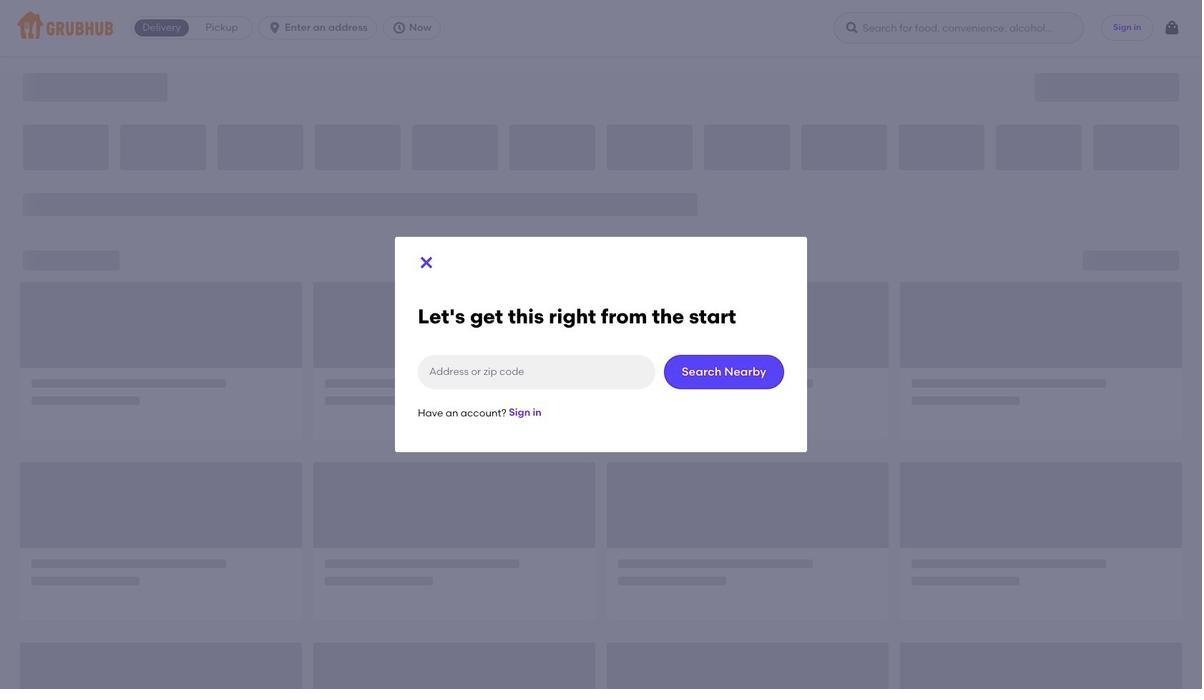 Task type: vqa. For each thing, say whether or not it's contained in the screenshot.
the left Panko
no



Task type: locate. For each thing, give the bounding box(es) containing it.
svg image
[[268, 21, 282, 35], [392, 21, 406, 35], [845, 21, 859, 35], [418, 254, 435, 271]]

svg image
[[1164, 19, 1181, 37]]



Task type: describe. For each thing, give the bounding box(es) containing it.
Search Address search field
[[418, 355, 655, 389]]

main navigation navigation
[[0, 0, 1202, 56]]



